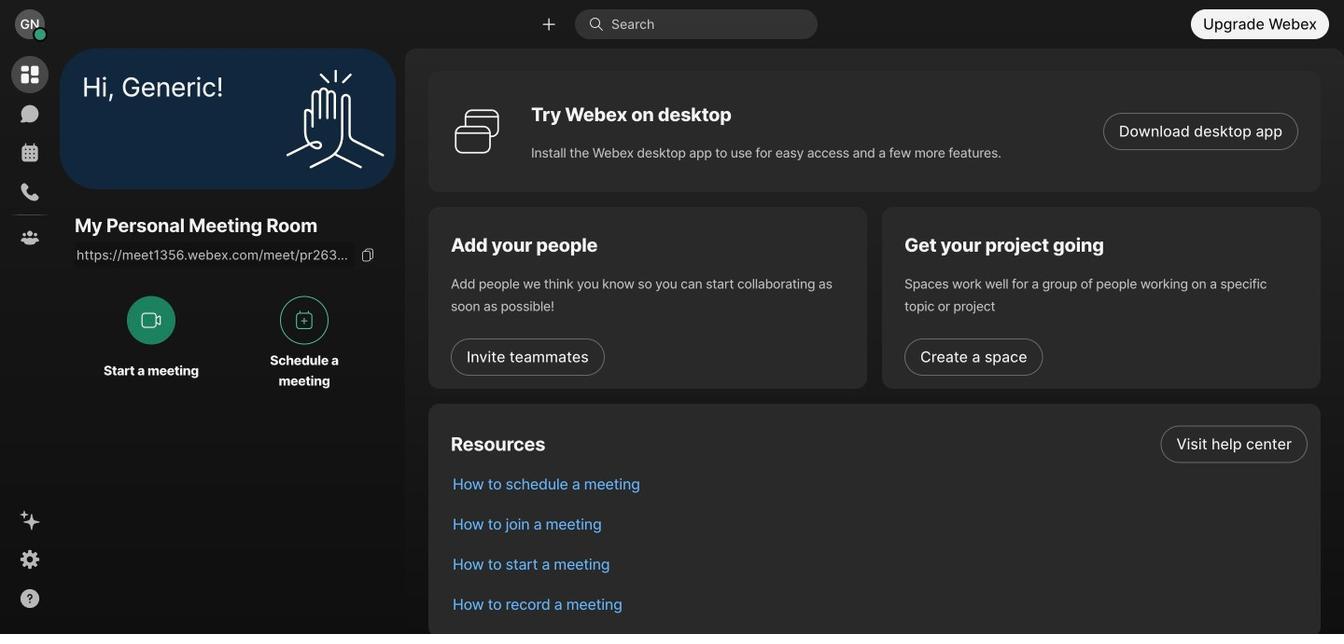 Task type: locate. For each thing, give the bounding box(es) containing it.
None text field
[[75, 242, 355, 268]]

webex tab list
[[11, 56, 49, 257]]

list item
[[438, 425, 1321, 465], [438, 465, 1321, 505], [438, 505, 1321, 545], [438, 545, 1321, 585], [438, 585, 1321, 625]]

1 list item from the top
[[438, 425, 1321, 465]]

navigation
[[0, 49, 60, 635]]

3 list item from the top
[[438, 505, 1321, 545]]



Task type: describe. For each thing, give the bounding box(es) containing it.
two hands high fiving image
[[279, 63, 391, 175]]

4 list item from the top
[[438, 545, 1321, 585]]

5 list item from the top
[[438, 585, 1321, 625]]

2 list item from the top
[[438, 465, 1321, 505]]



Task type: vqa. For each thing, say whether or not it's contained in the screenshot.
Text Box
yes



